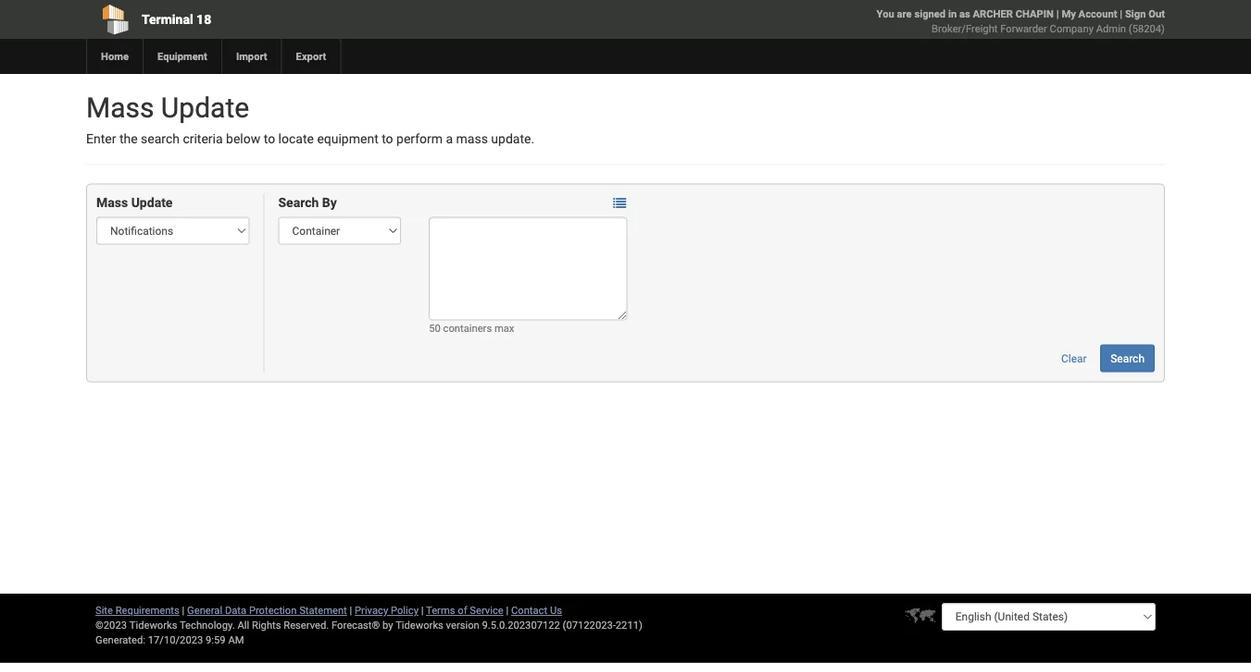 Task type: describe. For each thing, give the bounding box(es) containing it.
mass update enter the search criteria below to locate equipment to perform a mass update.
[[86, 91, 534, 147]]

equipment link
[[143, 39, 221, 74]]

forwarder
[[1000, 23, 1047, 35]]

rights
[[252, 620, 281, 632]]

criteria
[[183, 131, 223, 147]]

archer
[[973, 8, 1013, 20]]

below
[[226, 131, 260, 147]]

site
[[95, 605, 113, 617]]

update for mass update
[[131, 195, 173, 211]]

the
[[119, 131, 138, 147]]

my
[[1062, 8, 1076, 20]]

show list image
[[613, 197, 626, 210]]

as
[[959, 8, 970, 20]]

by
[[322, 195, 337, 211]]

account
[[1078, 8, 1117, 20]]

site requirements link
[[95, 605, 179, 617]]

out
[[1148, 8, 1165, 20]]

a
[[446, 131, 453, 147]]

enter
[[86, 131, 116, 147]]

my account link
[[1062, 8, 1117, 20]]

terminal 18
[[142, 12, 211, 27]]

2 to from the left
[[382, 131, 393, 147]]

mass update
[[96, 195, 173, 211]]

chapin
[[1016, 8, 1054, 20]]

terminal 18 link
[[86, 0, 519, 39]]

| up 9.5.0.202307122
[[506, 605, 509, 617]]

site requirements | general data protection statement | privacy policy | terms of service | contact us ©2023 tideworks technology. all rights reserved. forecast® by tideworks version 9.5.0.202307122 (07122023-2211) generated: 17/10/2023 9:59 am
[[95, 605, 643, 647]]

perform
[[396, 131, 443, 147]]

general data protection statement link
[[187, 605, 347, 617]]

1 to from the left
[[264, 131, 275, 147]]

broker/freight
[[932, 23, 998, 35]]

| left general
[[182, 605, 185, 617]]

tideworks
[[396, 620, 443, 632]]

home link
[[86, 39, 143, 74]]

you
[[877, 8, 894, 20]]

equipment
[[317, 131, 378, 147]]

us
[[550, 605, 562, 617]]

sign out link
[[1125, 8, 1165, 20]]

in
[[948, 8, 957, 20]]

search by
[[278, 195, 337, 211]]

admin
[[1096, 23, 1126, 35]]

policy
[[391, 605, 419, 617]]

am
[[228, 635, 244, 647]]

(07122023-
[[563, 620, 616, 632]]

clear
[[1061, 352, 1087, 365]]

by
[[383, 620, 393, 632]]



Task type: vqa. For each thing, say whether or not it's contained in the screenshot.
|
yes



Task type: locate. For each thing, give the bounding box(es) containing it.
18
[[196, 12, 211, 27]]

reserved.
[[284, 620, 329, 632]]

version
[[446, 620, 479, 632]]

mass up the
[[86, 91, 154, 124]]

search for search by
[[278, 195, 319, 211]]

|
[[1056, 8, 1059, 20], [1120, 8, 1122, 20], [182, 605, 185, 617], [350, 605, 352, 617], [421, 605, 424, 617], [506, 605, 509, 617]]

to
[[264, 131, 275, 147], [382, 131, 393, 147]]

technology.
[[180, 620, 235, 632]]

import
[[236, 50, 267, 63]]

terms
[[426, 605, 455, 617]]

search right clear
[[1110, 352, 1145, 365]]

equipment
[[157, 50, 207, 63]]

0 vertical spatial update
[[161, 91, 249, 124]]

privacy policy link
[[355, 605, 419, 617]]

contact
[[511, 605, 547, 617]]

50
[[429, 322, 441, 334]]

update
[[161, 91, 249, 124], [131, 195, 173, 211]]

generated:
[[95, 635, 145, 647]]

export
[[296, 50, 326, 63]]

import link
[[221, 39, 281, 74]]

mass
[[86, 91, 154, 124], [96, 195, 128, 211]]

0 vertical spatial mass
[[86, 91, 154, 124]]

2211)
[[616, 620, 643, 632]]

mass for mass update
[[96, 195, 128, 211]]

None text field
[[429, 217, 627, 321]]

©2023 tideworks
[[95, 620, 177, 632]]

all
[[237, 620, 249, 632]]

| left sign
[[1120, 8, 1122, 20]]

signed
[[914, 8, 946, 20]]

search for search
[[1110, 352, 1145, 365]]

sign
[[1125, 8, 1146, 20]]

data
[[225, 605, 246, 617]]

0 horizontal spatial search
[[278, 195, 319, 211]]

statement
[[299, 605, 347, 617]]

containers
[[443, 322, 492, 334]]

mass
[[456, 131, 488, 147]]

protection
[[249, 605, 297, 617]]

0 vertical spatial search
[[278, 195, 319, 211]]

to right 'below'
[[264, 131, 275, 147]]

search
[[141, 131, 180, 147]]

| left my at right
[[1056, 8, 1059, 20]]

update up criteria
[[161, 91, 249, 124]]

are
[[897, 8, 912, 20]]

search left by
[[278, 195, 319, 211]]

company
[[1050, 23, 1094, 35]]

service
[[470, 605, 503, 617]]

home
[[101, 50, 129, 63]]

clear button
[[1051, 345, 1097, 373]]

1 vertical spatial update
[[131, 195, 173, 211]]

you are signed in as archer chapin | my account | sign out broker/freight forwarder company admin (58204)
[[877, 8, 1165, 35]]

1 vertical spatial mass
[[96, 195, 128, 211]]

locate
[[278, 131, 314, 147]]

search
[[278, 195, 319, 211], [1110, 352, 1145, 365]]

search inside button
[[1110, 352, 1145, 365]]

to left perform
[[382, 131, 393, 147]]

9.5.0.202307122
[[482, 620, 560, 632]]

1 horizontal spatial to
[[382, 131, 393, 147]]

update for mass update enter the search criteria below to locate equipment to perform a mass update.
[[161, 91, 249, 124]]

50 containers max
[[429, 322, 514, 334]]

update inside mass update enter the search criteria below to locate equipment to perform a mass update.
[[161, 91, 249, 124]]

privacy
[[355, 605, 388, 617]]

mass for mass update enter the search criteria below to locate equipment to perform a mass update.
[[86, 91, 154, 124]]

export link
[[281, 39, 340, 74]]

9:59
[[206, 635, 226, 647]]

mass inside mass update enter the search criteria below to locate equipment to perform a mass update.
[[86, 91, 154, 124]]

search button
[[1100, 345, 1155, 373]]

general
[[187, 605, 222, 617]]

terminal
[[142, 12, 193, 27]]

0 horizontal spatial to
[[264, 131, 275, 147]]

17/10/2023
[[148, 635, 203, 647]]

contact us link
[[511, 605, 562, 617]]

terms of service link
[[426, 605, 503, 617]]

| up forecast®
[[350, 605, 352, 617]]

mass down enter at the top of the page
[[96, 195, 128, 211]]

| up tideworks
[[421, 605, 424, 617]]

1 horizontal spatial search
[[1110, 352, 1145, 365]]

1 vertical spatial search
[[1110, 352, 1145, 365]]

update.
[[491, 131, 534, 147]]

max
[[494, 322, 514, 334]]

(58204)
[[1129, 23, 1165, 35]]

requirements
[[115, 605, 179, 617]]

update down the search
[[131, 195, 173, 211]]

of
[[458, 605, 467, 617]]

forecast®
[[332, 620, 380, 632]]



